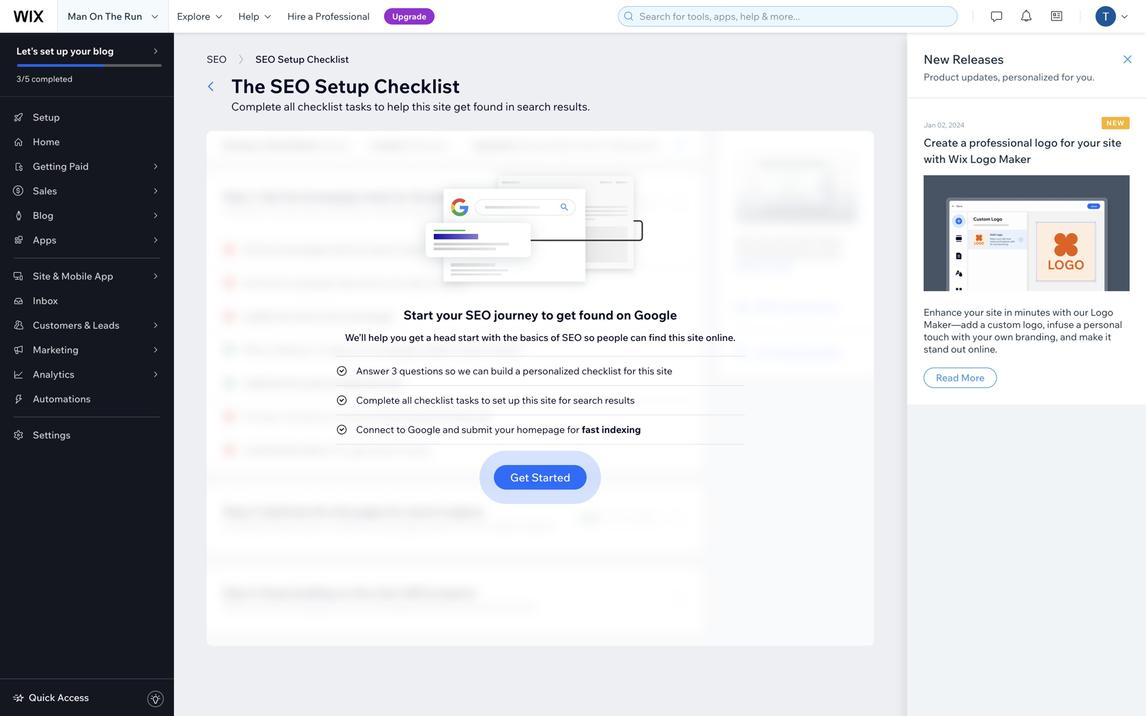 Task type: locate. For each thing, give the bounding box(es) containing it.
1 location from the left
[[371, 140, 405, 150]]

checklist down questions
[[414, 394, 454, 406]]

blog button
[[0, 203, 174, 228]]

seo learning hub
[[757, 302, 839, 314]]

0 horizontal spatial find
[[464, 520, 481, 532]]

term
[[582, 140, 601, 150], [675, 140, 694, 150]]

1 horizontal spatial up
[[508, 394, 520, 406]]

pages
[[353, 505, 385, 519], [394, 520, 422, 532]]

0 vertical spatial google
[[411, 190, 449, 203]]

with down create in the top of the page
[[924, 152, 946, 166]]

1 horizontal spatial find
[[649, 332, 667, 344]]

completing
[[371, 205, 421, 217]]

search up easier
[[405, 505, 440, 519]]

read more link
[[924, 368, 997, 388]]

personalized right updates,
[[1003, 71, 1060, 83]]

complete up connect
[[356, 394, 400, 406]]

3/5
[[16, 74, 30, 84]]

: up 'tasks.'
[[513, 140, 515, 150]]

1 vertical spatial new
[[1107, 119, 1125, 127]]

all up the brand on the left
[[284, 100, 295, 113]]

1 vertical spatial logo
[[1091, 306, 1114, 318]]

0 vertical spatial on
[[617, 307, 632, 323]]

answer 3 questions so we can build a personalized checklist for this site
[[356, 365, 673, 377]]

0 horizontal spatial tasks
[[296, 520, 319, 532]]

hire left 'an'
[[757, 347, 775, 359]]

to
[[374, 100, 385, 113], [541, 307, 554, 323], [481, 394, 491, 406], [397, 424, 406, 436], [322, 520, 331, 532], [453, 520, 462, 532]]

step for step 3: keep building on this site's seo progress
[[223, 586, 248, 600]]

3/5 completed
[[16, 74, 73, 84]]

in inside the seo setup checklist complete all checklist tasks to help this site get found in search results.
[[506, 100, 515, 113]]

hire an seo expert link
[[757, 347, 841, 359]]

1 horizontal spatial location
[[444, 140, 478, 150]]

results
[[605, 394, 635, 406]]

stand
[[924, 343, 949, 355]]

logo up personal
[[1091, 306, 1114, 318]]

1 vertical spatial found
[[300, 205, 326, 217]]

0 horizontal spatial found
[[300, 205, 326, 217]]

0 vertical spatial up
[[56, 45, 68, 57]]

site. inside step 3: keep building on this site's seo progress seo is a work in progress. learn more about what it can do for this site.
[[518, 601, 536, 613]]

0 horizontal spatial and
[[443, 424, 460, 436]]

& left leads
[[84, 319, 91, 331]]

1 horizontal spatial these
[[424, 205, 449, 217]]

setup down help button
[[278, 53, 305, 65]]

1 vertical spatial find
[[464, 520, 481, 532]]

step inside step 1: get the homepage ready for google search help get this site found online by completing these essential tasks.
[[223, 190, 248, 203]]

own
[[995, 331, 1014, 343]]

1 horizontal spatial all
[[402, 394, 412, 406]]

leads
[[93, 319, 120, 331]]

create a professional logo for your site with wix logo maker
[[924, 136, 1122, 166]]

: down the seo setup checklist complete all checklist tasks to help this site get found in search results.
[[405, 140, 407, 150]]

: right the brand on the left
[[319, 140, 321, 150]]

0 vertical spatial tasks
[[345, 100, 372, 113]]

seo left learning
[[757, 302, 777, 314]]

step inside step 3: keep building on this site's seo progress seo is a work in progress. learn more about what it can do for this site.
[[223, 586, 248, 600]]

2 vertical spatial step
[[223, 586, 248, 600]]

help left you
[[368, 332, 388, 344]]

results. down get started
[[525, 520, 558, 532]]

to inside the seo setup checklist complete all checklist tasks to help this site get found in search results.
[[374, 100, 385, 113]]

can right people
[[631, 332, 647, 344]]

setup
[[278, 53, 305, 65], [315, 74, 370, 98], [33, 111, 60, 123], [815, 235, 842, 247]]

with up out
[[952, 331, 971, 343]]

1 vertical spatial personalized
[[523, 365, 580, 377]]

2 horizontal spatial checklist
[[582, 365, 622, 377]]

0 vertical spatial help
[[238, 10, 259, 22]]

it inside the enhance your site in minutes with our logo maker—add a custom logo, infuse a personal touch with your own branding, and make it stand out online.
[[1106, 331, 1112, 343]]

a
[[308, 10, 313, 22], [961, 136, 967, 149], [981, 319, 986, 331], [1077, 319, 1082, 331], [426, 332, 432, 344], [516, 365, 521, 377], [255, 601, 260, 613]]

0 horizontal spatial it
[[445, 601, 451, 613]]

7/19
[[637, 513, 653, 523]]

a inside create a professional logo for your site with wix logo maker
[[961, 136, 967, 149]]

homepage up online
[[303, 190, 358, 203]]

pages down ic google image
[[353, 505, 385, 519]]

0 vertical spatial logo
[[971, 152, 997, 166]]

get inside step 1: get the homepage ready for google search help get this site found online by completing these essential tasks.
[[246, 205, 261, 217]]

about
[[393, 601, 419, 613]]

touch
[[924, 331, 950, 343]]

online. inside the enhance your site in minutes with our logo maker—add a custom logo, infuse a personal touch with your own branding, and make it stand out online.
[[969, 343, 998, 355]]

1 horizontal spatial get
[[510, 471, 529, 485]]

this
[[412, 100, 431, 113], [263, 205, 280, 217], [806, 248, 822, 260], [669, 332, 685, 344], [638, 365, 655, 377], [522, 394, 539, 406], [353, 586, 373, 600], [500, 601, 516, 613]]

search up keywords : business search term 1, business search term 2
[[517, 100, 551, 113]]

0 horizontal spatial site.
[[518, 601, 536, 613]]

1 vertical spatial hire
[[757, 347, 775, 359]]

upgrade button
[[384, 8, 435, 25]]

site inside create a professional logo for your site with wix logo maker
[[1103, 136, 1122, 149]]

this inside step 1: get the homepage ready for google search help get this site found online by completing these essential tasks.
[[263, 205, 280, 217]]

seo setup checklist
[[255, 53, 349, 65]]

home link
[[0, 130, 174, 154]]

1 horizontal spatial hire
[[757, 347, 775, 359]]

and left submit
[[443, 424, 460, 436]]

infuse
[[1048, 319, 1075, 331]]

0 vertical spatial help
[[387, 100, 410, 113]]

3 step from the top
[[223, 586, 248, 600]]

search
[[553, 140, 580, 150], [646, 140, 673, 150], [452, 190, 488, 203]]

logo inside create a professional logo for your site with wix logo maker
[[971, 152, 997, 166]]

checklist inside see how the seo setup checklist helps this site. watch video
[[736, 248, 777, 260]]

step up is
[[223, 586, 248, 600]]

you
[[390, 332, 407, 344]]

0 horizontal spatial checklist
[[298, 100, 343, 113]]

on up learn at the bottom of the page
[[337, 586, 351, 600]]

results.
[[554, 100, 590, 113], [525, 520, 558, 532]]

1 vertical spatial checklist
[[374, 74, 460, 98]]

0 horizontal spatial the
[[105, 10, 122, 22]]

0 horizontal spatial name
[[296, 140, 319, 150]]

0 vertical spatial these
[[424, 205, 449, 217]]

new for new releases
[[924, 52, 950, 67]]

online
[[328, 205, 356, 217]]

search up essential
[[452, 190, 488, 203]]

:
[[319, 140, 321, 150], [405, 140, 407, 150], [513, 140, 515, 150]]

all down questions
[[402, 394, 412, 406]]

can right we
[[473, 365, 489, 377]]

your right submit
[[495, 424, 515, 436]]

seo right 'an'
[[790, 347, 810, 359]]

enhance your site in minutes with our logo maker—add a custom logo, infuse a personal touch with your own branding, and make it stand out online.
[[924, 306, 1123, 355]]

found inside step 1: get the homepage ready for google search help get this site found online by completing these essential tasks.
[[300, 205, 326, 217]]

homepage
[[303, 190, 358, 203], [517, 424, 565, 436]]

checklist up location : business location on the top of the page
[[374, 74, 460, 98]]

site
[[33, 270, 51, 282]]

find down engines
[[464, 520, 481, 532]]

1 horizontal spatial homepage
[[517, 424, 565, 436]]

journey
[[494, 307, 539, 323]]

2 vertical spatial tasks
[[296, 520, 319, 532]]

these inside step 2: optimize the site pages for search engines complete these tasks to make the site pages easier to find in search results.
[[269, 520, 294, 532]]

0 horizontal spatial &
[[53, 270, 59, 282]]

setup down '1:12'
[[815, 235, 842, 247]]

your right logo
[[1078, 136, 1101, 149]]

0 vertical spatial set
[[40, 45, 54, 57]]

0 horizontal spatial get
[[261, 190, 280, 203]]

let's set up your blog
[[16, 45, 114, 57]]

1 vertical spatial tasks
[[456, 394, 479, 406]]

this up learn at the bottom of the page
[[353, 586, 373, 600]]

a right is
[[255, 601, 260, 613]]

1 vertical spatial site.
[[518, 601, 536, 613]]

this down or
[[263, 205, 280, 217]]

2 horizontal spatial :
[[513, 140, 515, 150]]

business or brand name : business name
[[223, 140, 381, 150]]

& right site
[[53, 270, 59, 282]]

for left results
[[559, 394, 571, 406]]

answer
[[356, 365, 390, 377]]

location : business location
[[371, 140, 478, 150]]

1 horizontal spatial logo
[[1091, 306, 1114, 318]]

2 : from the left
[[405, 140, 407, 150]]

automations
[[33, 393, 91, 405]]

logo
[[971, 152, 997, 166], [1091, 306, 1114, 318]]

search left the 1,
[[553, 140, 580, 150]]

0 vertical spatial new
[[924, 52, 950, 67]]

it down personal
[[1106, 331, 1112, 343]]

0 vertical spatial make
[[1080, 331, 1104, 343]]

site inside the enhance your site in minutes with our logo maker—add a custom logo, infuse a personal touch with your own branding, and make it stand out online.
[[987, 306, 1003, 318]]

1 vertical spatial these
[[269, 520, 294, 532]]

this right helps
[[806, 248, 822, 260]]

tasks.
[[492, 205, 518, 217]]

seo left is
[[223, 601, 243, 613]]

1 vertical spatial so
[[445, 365, 456, 377]]

step for step 1: get the homepage ready for google search
[[223, 190, 248, 203]]

1 business from the left
[[223, 140, 258, 150]]

location up essential
[[444, 140, 478, 150]]

found up keywords
[[473, 100, 503, 113]]

getting paid
[[33, 160, 89, 172]]

in inside the enhance your site in minutes with our logo maker—add a custom logo, infuse a personal touch with your own branding, and make it stand out online.
[[1005, 306, 1013, 318]]

for right logo
[[1061, 136, 1075, 149]]

in inside step 3: keep building on this site's seo progress seo is a work in progress. learn more about what it can do for this site.
[[286, 601, 294, 613]]

homepage inside step 1: get the homepage ready for google search help get this site found online by completing these essential tasks.
[[303, 190, 358, 203]]

in up keywords
[[506, 100, 515, 113]]

can inside step 3: keep building on this site's seo progress seo is a work in progress. learn more about what it can do for this site.
[[453, 601, 469, 613]]

1 vertical spatial it
[[445, 601, 451, 613]]

&
[[53, 270, 59, 282], [84, 319, 91, 331]]

1 vertical spatial can
[[473, 365, 489, 377]]

1 horizontal spatial online.
[[969, 343, 998, 355]]

basics
[[520, 332, 549, 344]]

tasks
[[345, 100, 372, 113], [456, 394, 479, 406], [296, 520, 319, 532]]

do
[[471, 601, 483, 613]]

checklist up watch on the right top of page
[[736, 248, 777, 260]]

0 vertical spatial can
[[631, 332, 647, 344]]

1 vertical spatial complete
[[356, 394, 400, 406]]

step left 2:
[[223, 505, 248, 519]]

this up location : business location on the top of the page
[[412, 100, 431, 113]]

2 step from the top
[[223, 505, 248, 519]]

business right the brand on the left
[[322, 140, 356, 150]]

up down the answer 3 questions so we can build a personalized checklist for this site in the bottom of the page
[[508, 394, 520, 406]]

business down the seo setup checklist complete all checklist tasks to help this site get found in search results.
[[409, 140, 443, 150]]

building
[[292, 586, 335, 600]]

all inside the seo setup checklist complete all checklist tasks to help this site get found in search results.
[[284, 100, 295, 113]]

for up completing
[[393, 190, 408, 203]]

found inside the seo setup checklist complete all checklist tasks to help this site get found in search results.
[[473, 100, 503, 113]]

1 horizontal spatial checklist
[[374, 74, 460, 98]]

watch video link
[[736, 260, 793, 272]]

found left online
[[300, 205, 326, 217]]

on up people
[[617, 307, 632, 323]]

0 vertical spatial and
[[1061, 331, 1077, 343]]

your up the maker—add
[[965, 306, 984, 318]]

for down ic google image
[[388, 505, 403, 519]]

logo down professional
[[971, 152, 997, 166]]

0 vertical spatial find
[[649, 332, 667, 344]]

apps
[[33, 234, 56, 246]]

1 horizontal spatial :
[[405, 140, 407, 150]]

start your seo journey to get found on google
[[404, 307, 677, 323]]

1 horizontal spatial tasks
[[345, 100, 372, 113]]

for inside step 3: keep building on this site's seo progress seo is a work in progress. learn more about what it can do for this site.
[[485, 601, 498, 613]]

0 horizontal spatial new
[[924, 52, 950, 67]]

setup up home
[[33, 111, 60, 123]]

tasks inside the seo setup checklist complete all checklist tasks to help this site get found in search results.
[[345, 100, 372, 113]]

1 horizontal spatial new
[[1107, 119, 1125, 127]]

for right do
[[485, 601, 498, 613]]

1:12 button
[[736, 152, 858, 223]]

0 vertical spatial all
[[284, 100, 295, 113]]

0 horizontal spatial hire
[[287, 10, 306, 22]]

minutes
[[1015, 306, 1051, 318]]

3
[[392, 365, 397, 377]]

analytics
[[33, 369, 75, 380]]

so left people
[[584, 332, 595, 344]]

set inside sidebar element
[[40, 45, 54, 57]]

the seo setup checklist complete all checklist tasks to help this site get found in search results.
[[231, 74, 590, 113]]

learn
[[340, 601, 365, 613]]

found for the
[[300, 205, 326, 217]]

checklist down the "hire a professional" link
[[307, 53, 349, 65]]

let's
[[16, 45, 38, 57]]

0 vertical spatial found
[[473, 100, 503, 113]]

name up step 1: get the homepage ready for google search heading
[[358, 140, 381, 150]]

getting paid button
[[0, 154, 174, 179]]

0 vertical spatial checklist
[[298, 100, 343, 113]]

help up location : business location on the top of the page
[[387, 100, 410, 113]]

1 vertical spatial &
[[84, 319, 91, 331]]

0 horizontal spatial homepage
[[303, 190, 358, 203]]

up up completed
[[56, 45, 68, 57]]

logo inside the enhance your site in minutes with our logo maker—add a custom logo, infuse a personal touch with your own branding, and make it stand out online.
[[1091, 306, 1114, 318]]

engines
[[443, 505, 484, 519]]

upgrade
[[392, 11, 427, 21]]

: for location
[[405, 140, 407, 150]]

your inside create a professional logo for your site with wix logo maker
[[1078, 136, 1101, 149]]

setup inside sidebar element
[[33, 111, 60, 123]]

0 vertical spatial &
[[53, 270, 59, 282]]

1 vertical spatial pages
[[394, 520, 422, 532]]

0 vertical spatial homepage
[[303, 190, 358, 203]]

jan
[[924, 121, 936, 129]]

get down 1:
[[246, 205, 261, 217]]

0 horizontal spatial set
[[40, 45, 54, 57]]

video
[[767, 260, 793, 272]]

this up indexing in the right bottom of the page
[[638, 365, 655, 377]]

hire
[[287, 10, 306, 22], [757, 347, 775, 359]]

1 vertical spatial make
[[333, 520, 357, 532]]

0 horizontal spatial these
[[269, 520, 294, 532]]

your inside sidebar element
[[70, 45, 91, 57]]

1 vertical spatial on
[[337, 586, 351, 600]]

step for step 2: optimize the site pages for search engines
[[223, 505, 248, 519]]

progress.
[[296, 601, 338, 613]]

seo down help button
[[255, 53, 276, 65]]

in right work
[[286, 601, 294, 613]]

these left essential
[[424, 205, 449, 217]]

0 horizontal spatial on
[[337, 586, 351, 600]]

read
[[936, 372, 959, 384]]

hire an seo expert
[[757, 347, 841, 359]]

term left the 1,
[[582, 140, 601, 150]]

0 horizontal spatial logo
[[971, 152, 997, 166]]

checklist inside the seo setup checklist complete all checklist tasks to help this site get found in search results.
[[374, 74, 460, 98]]

0 horizontal spatial can
[[453, 601, 469, 613]]

jan 02, 2024
[[924, 121, 965, 129]]

0 horizontal spatial :
[[319, 140, 321, 150]]

0 vertical spatial get
[[261, 190, 280, 203]]

found up people
[[579, 307, 614, 323]]

name
[[296, 140, 319, 150], [358, 140, 381, 150]]

site. right do
[[518, 601, 536, 613]]

step 3: keep building on this site's seo progress heading
[[223, 585, 536, 601]]

checklist inside the seo setup checklist complete all checklist tasks to help this site get found in search results.
[[298, 100, 343, 113]]

business right keywords
[[517, 140, 551, 150]]

watch
[[736, 260, 765, 272]]

connect
[[356, 424, 394, 436]]

2 vertical spatial can
[[453, 601, 469, 613]]

1 horizontal spatial the
[[231, 74, 266, 98]]

these inside step 1: get the homepage ready for google search help get this site found online by completing these essential tasks.
[[424, 205, 449, 217]]

the down the seo button
[[231, 74, 266, 98]]

make inside step 2: optimize the site pages for search engines complete these tasks to make the site pages easier to find in search results.
[[333, 520, 357, 532]]

2 term from the left
[[675, 140, 694, 150]]

professional
[[315, 10, 370, 22]]

search inside the seo setup checklist complete all checklist tasks to help this site get found in search results.
[[517, 100, 551, 113]]

3 : from the left
[[513, 140, 515, 150]]

complete down 2:
[[223, 520, 267, 532]]

1 step from the top
[[223, 190, 248, 203]]

for inside create a professional logo for your site with wix logo maker
[[1061, 136, 1075, 149]]

1 horizontal spatial pages
[[394, 520, 422, 532]]

homepage up get started
[[517, 424, 565, 436]]

hire a professional
[[287, 10, 370, 22]]

of
[[551, 332, 560, 344]]

find
[[649, 332, 667, 344], [464, 520, 481, 532]]

get right you
[[409, 332, 424, 344]]

step left 1:
[[223, 190, 248, 203]]

and inside the enhance your site in minutes with our logo maker—add a custom logo, infuse a personal touch with your own branding, and make it stand out online.
[[1061, 331, 1077, 343]]

it down progress
[[445, 601, 451, 613]]

and
[[1061, 331, 1077, 343], [443, 424, 460, 436]]

personalized down of
[[523, 365, 580, 377]]

location up ready
[[371, 140, 405, 150]]

2 vertical spatial found
[[579, 307, 614, 323]]

for inside step 2: optimize the site pages for search engines complete these tasks to make the site pages easier to find in search results.
[[388, 505, 403, 519]]

keep
[[262, 586, 289, 600]]

blog
[[93, 45, 114, 57]]

1 vertical spatial step
[[223, 505, 248, 519]]

0 vertical spatial step
[[223, 190, 248, 203]]

0 vertical spatial results.
[[554, 100, 590, 113]]

help inside button
[[238, 10, 259, 22]]

name right the brand on the left
[[296, 140, 319, 150]]

find inside step 2: optimize the site pages for search engines complete these tasks to make the site pages easier to find in search results.
[[464, 520, 481, 532]]

your left blog
[[70, 45, 91, 57]]

with up infuse on the top of the page
[[1053, 306, 1072, 318]]

get
[[454, 100, 471, 113], [246, 205, 261, 217], [557, 307, 576, 323], [409, 332, 424, 344]]

started
[[532, 471, 571, 485]]

0 vertical spatial checklist
[[307, 53, 349, 65]]

& for customers
[[84, 319, 91, 331]]

1 vertical spatial results.
[[525, 520, 558, 532]]

is
[[245, 601, 252, 613]]

inbox link
[[0, 289, 174, 313]]

seo down "seo setup checklist" button
[[270, 74, 310, 98]]

on
[[89, 10, 103, 22]]

complete up or
[[231, 100, 281, 113]]

this inside the seo setup checklist complete all checklist tasks to help this site get found in search results.
[[412, 100, 431, 113]]

easier
[[424, 520, 451, 532]]

man
[[68, 10, 87, 22]]

step inside step 2: optimize the site pages for search engines complete these tasks to make the site pages easier to find in search results.
[[223, 505, 248, 519]]

found for checklist
[[473, 100, 503, 113]]

logo
[[1035, 136, 1058, 149]]

out
[[951, 343, 966, 355]]



Task type: describe. For each thing, give the bounding box(es) containing it.
2 horizontal spatial tasks
[[456, 394, 479, 406]]

this down the answer 3 questions so we can build a personalized checklist for this site in the bottom of the page
[[522, 394, 539, 406]]

seo inside the seo setup checklist complete all checklist tasks to help this site get found in search results.
[[270, 74, 310, 98]]

hire for hire a professional
[[287, 10, 306, 22]]

1 vertical spatial all
[[402, 394, 412, 406]]

branding,
[[1016, 331, 1059, 343]]

up inside sidebar element
[[56, 45, 68, 57]]

new releases
[[924, 52, 1004, 67]]

this inside see how the seo setup checklist helps this site. watch video
[[806, 248, 822, 260]]

help inside the seo setup checklist complete all checklist tasks to help this site get found in search results.
[[387, 100, 410, 113]]

it inside step 3: keep building on this site's seo progress seo is a work in progress. learn more about what it can do for this site.
[[445, 601, 451, 613]]

1 term from the left
[[582, 140, 601, 150]]

0 horizontal spatial personalized
[[523, 365, 580, 377]]

get started button
[[494, 465, 587, 490]]

hire for hire an seo expert
[[757, 347, 775, 359]]

2 horizontal spatial found
[[579, 307, 614, 323]]

this right do
[[500, 601, 516, 613]]

1 vertical spatial set
[[493, 394, 506, 406]]

the inside step 1: get the homepage ready for google search help get this site found online by completing these essential tasks.
[[283, 190, 300, 203]]

step 2: optimize the site pages for search engines heading
[[223, 504, 558, 520]]

a left 'head'
[[426, 332, 432, 344]]

complete inside step 2: optimize the site pages for search engines complete these tasks to make the site pages easier to find in search results.
[[223, 520, 267, 532]]

we
[[458, 365, 471, 377]]

4 business from the left
[[517, 140, 551, 150]]

wix
[[949, 152, 968, 166]]

for left you.
[[1062, 71, 1074, 83]]

seo right of
[[562, 332, 582, 344]]

keywords
[[474, 140, 513, 150]]

site inside step 1: get the homepage ready for google search help get this site found online by completing these essential tasks.
[[282, 205, 298, 217]]

questions
[[399, 365, 443, 377]]

step 3: keep building on this site's seo progress seo is a work in progress. learn more about what it can do for this site.
[[223, 586, 536, 613]]

1 vertical spatial help
[[368, 332, 388, 344]]

seo down explore
[[207, 53, 227, 65]]

customers & leads
[[33, 319, 120, 331]]

inbox
[[33, 295, 58, 307]]

& for site
[[53, 270, 59, 282]]

sales
[[33, 185, 57, 197]]

for inside step 1: get the homepage ready for google search help get this site found online by completing these essential tasks.
[[393, 190, 408, 203]]

logo,
[[1023, 319, 1045, 331]]

02,
[[938, 121, 947, 129]]

3 business from the left
[[409, 140, 443, 150]]

2
[[696, 140, 701, 150]]

a right build
[[516, 365, 521, 377]]

keywords : business search term 1, business search term 2
[[474, 140, 701, 150]]

1 name from the left
[[296, 140, 319, 150]]

site & mobile app
[[33, 270, 113, 282]]

0 horizontal spatial so
[[445, 365, 456, 377]]

indexing
[[602, 424, 641, 436]]

make inside the enhance your site in minutes with our logo maker—add a custom logo, infuse a personal touch with your own branding, and make it stand out online.
[[1080, 331, 1104, 343]]

professional
[[970, 136, 1033, 149]]

fast
[[582, 424, 600, 436]]

2 horizontal spatial can
[[631, 332, 647, 344]]

1 horizontal spatial search
[[553, 140, 580, 150]]

seo learning hub link
[[757, 302, 839, 314]]

1 horizontal spatial checklist
[[414, 394, 454, 406]]

marketing
[[33, 344, 79, 356]]

how
[[756, 235, 774, 247]]

a left custom
[[981, 319, 986, 331]]

by
[[358, 205, 369, 217]]

2 location from the left
[[444, 140, 478, 150]]

1,
[[603, 140, 609, 150]]

the inside the seo setup checklist complete all checklist tasks to help this site get found in search results.
[[231, 74, 266, 98]]

create
[[924, 136, 959, 149]]

setup inside button
[[278, 53, 305, 65]]

a down our
[[1077, 319, 1082, 331]]

hub
[[820, 302, 839, 314]]

1 vertical spatial google
[[634, 307, 677, 323]]

with right start
[[482, 332, 501, 344]]

sidebar element
[[0, 33, 174, 717]]

2 business from the left
[[322, 140, 356, 150]]

you.
[[1077, 71, 1095, 83]]

search inside step 1: get the homepage ready for google search help get this site found online by completing these essential tasks.
[[452, 190, 488, 203]]

: for keywords
[[513, 140, 515, 150]]

step 1: get the homepage ready for google search help get this site found online by completing these essential tasks.
[[223, 190, 518, 217]]

we'll
[[345, 332, 366, 344]]

the inside see how the seo setup checklist helps this site. watch video
[[776, 235, 791, 247]]

tasks inside step 2: optimize the site pages for search engines complete these tasks to make the site pages easier to find in search results.
[[296, 520, 319, 532]]

people
[[597, 332, 629, 344]]

seo button
[[200, 49, 234, 70]]

ic google image
[[334, 444, 430, 457]]

in inside step 2: optimize the site pages for search engines complete these tasks to make the site pages easier to find in search results.
[[484, 520, 492, 532]]

seo up start
[[466, 307, 491, 323]]

connect to google and submit your homepage for fast indexing
[[356, 424, 641, 436]]

optimize
[[262, 505, 310, 519]]

submit
[[462, 424, 493, 436]]

start
[[404, 307, 433, 323]]

for left the fast
[[567, 424, 580, 436]]

settings
[[33, 429, 71, 441]]

setup inside the seo setup checklist complete all checklist tasks to help this site get found in search results.
[[315, 74, 370, 98]]

complete inside the seo setup checklist complete all checklist tasks to help this site get found in search results.
[[231, 100, 281, 113]]

settings link
[[0, 423, 174, 448]]

site inside the seo setup checklist complete all checklist tasks to help this site get found in search results.
[[433, 100, 451, 113]]

this right people
[[669, 332, 685, 344]]

2 vertical spatial google
[[408, 424, 441, 436]]

0 horizontal spatial online.
[[706, 332, 736, 344]]

results. inside step 2: optimize the site pages for search engines complete these tasks to make the site pages easier to find in search results.
[[525, 520, 558, 532]]

on inside step 3: keep building on this site's seo progress seo is a work in progress. learn more about what it can do for this site.
[[337, 586, 351, 600]]

2 horizontal spatial search
[[646, 140, 673, 150]]

results. inside the seo setup checklist complete all checklist tasks to help this site get found in search results.
[[554, 100, 590, 113]]

1 horizontal spatial can
[[473, 365, 489, 377]]

seo inside see how the seo setup checklist helps this site. watch video
[[793, 235, 813, 247]]

google inside step 1: get the homepage ready for google search help get this site found online by completing these essential tasks.
[[411, 190, 449, 203]]

1 vertical spatial up
[[508, 394, 520, 406]]

1 horizontal spatial personalized
[[1003, 71, 1060, 83]]

head
[[434, 332, 456, 344]]

help button
[[230, 0, 279, 33]]

seo setup checklist button
[[249, 49, 356, 70]]

step 1: get the homepage ready for google search heading
[[223, 188, 518, 205]]

a left 'professional'
[[308, 10, 313, 22]]

your up 'head'
[[436, 307, 463, 323]]

search up the fast
[[574, 394, 603, 406]]

your left own
[[973, 331, 993, 343]]

get up of
[[557, 307, 576, 323]]

product
[[924, 71, 960, 83]]

1 : from the left
[[319, 140, 321, 150]]

for up results
[[624, 365, 636, 377]]

Search for tools, apps, help & more... field
[[636, 7, 954, 26]]

automations link
[[0, 387, 174, 412]]

setup inside see how the seo setup checklist helps this site. watch video
[[815, 235, 842, 247]]

a inside step 3: keep building on this site's seo progress seo is a work in progress. learn more about what it can do for this site.
[[255, 601, 260, 613]]

2:
[[250, 505, 259, 519]]

more
[[962, 372, 985, 384]]

get inside popup button
[[510, 471, 529, 485]]

helps
[[780, 248, 804, 260]]

ready
[[361, 190, 391, 203]]

0 vertical spatial so
[[584, 332, 595, 344]]

work
[[262, 601, 284, 613]]

site & mobile app button
[[0, 264, 174, 289]]

see
[[736, 235, 753, 247]]

2 name from the left
[[358, 140, 381, 150]]

0 vertical spatial the
[[105, 10, 122, 22]]

with inside create a professional logo for your site with wix logo maker
[[924, 152, 946, 166]]

maker
[[999, 152, 1031, 166]]

we'll help you get a head start with the basics of seo so people can find this site online.
[[345, 332, 736, 344]]

site. inside see how the seo setup checklist helps this site. watch video
[[824, 248, 842, 260]]

1 vertical spatial homepage
[[517, 424, 565, 436]]

man on the run
[[68, 10, 142, 22]]

releases
[[953, 52, 1004, 67]]

help inside step 1: get the homepage ready for google search help get this site found online by completing these essential tasks.
[[223, 205, 244, 217]]

1:
[[250, 190, 259, 203]]

get inside step 1: get the homepage ready for google search help get this site found online by completing these essential tasks.
[[261, 190, 280, 203]]

0 horizontal spatial pages
[[353, 505, 385, 519]]

completed
[[31, 74, 73, 84]]

5 business from the left
[[611, 140, 645, 150]]

get inside the seo setup checklist complete all checklist tasks to help this site get found in search results.
[[454, 100, 471, 113]]

step 2: optimize the site pages for search engines complete these tasks to make the site pages easier to find in search results.
[[223, 505, 558, 532]]

search down get started
[[494, 520, 523, 532]]

run
[[124, 10, 142, 22]]

1 vertical spatial checklist
[[582, 365, 622, 377]]

checklist inside button
[[307, 53, 349, 65]]

get started
[[510, 471, 571, 485]]

new for new
[[1107, 119, 1125, 127]]

1:12
[[829, 199, 846, 211]]

seo up about
[[404, 586, 427, 600]]

1 horizontal spatial on
[[617, 307, 632, 323]]

progress
[[430, 586, 476, 600]]

custom
[[988, 319, 1021, 331]]

1 vertical spatial and
[[443, 424, 460, 436]]

what
[[421, 601, 443, 613]]



Task type: vqa. For each thing, say whether or not it's contained in the screenshot.
the leftmost leads.
no



